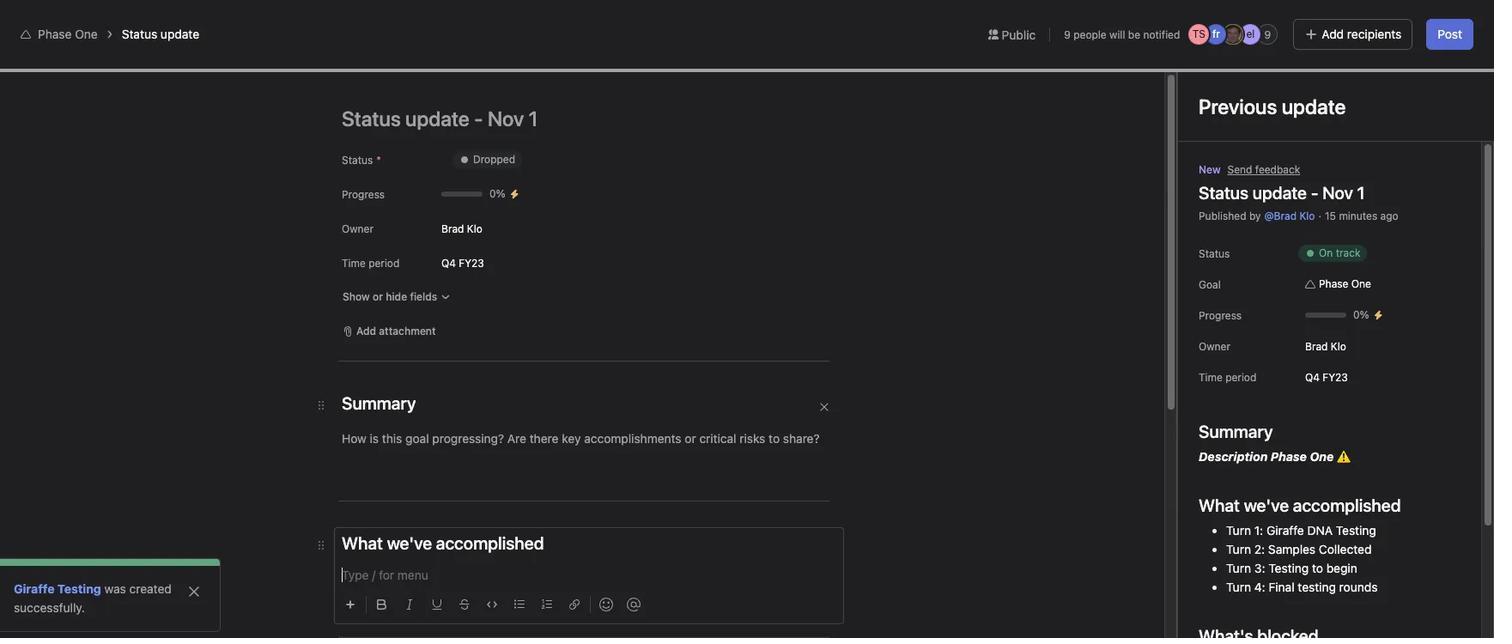 Task type: describe. For each thing, give the bounding box(es) containing it.
view
[[823, 449, 850, 463]]

created
[[129, 581, 172, 596]]

1 vertical spatial ts
[[1340, 66, 1353, 79]]

goal
[[395, 216, 427, 235]]

summary inside latest status update element
[[379, 316, 436, 331]]

add for add billing info
[[1358, 14, 1377, 27]]

1 vertical spatial brad klo
[[1305, 340, 1347, 353]]

2 vertical spatial testing
[[57, 581, 101, 596]]

0 horizontal spatial phase one link
[[38, 27, 98, 41]]

add attachment
[[356, 325, 436, 338]]

1 horizontal spatial period
[[1226, 371, 1257, 384]]

my
[[1291, 14, 1305, 27]]

numbered list image
[[542, 599, 552, 610]]

9 for 9 people will be notified
[[1064, 28, 1071, 41]]

one left ⚠️ icon
[[1310, 449, 1334, 464]]

insert an object image
[[345, 599, 356, 610]]

2 turn from the top
[[1226, 542, 1251, 557]]

samples
[[1268, 542, 1316, 557]]

0 vertical spatial q4
[[441, 256, 456, 269]]

remove section image
[[819, 402, 830, 412]]

0 horizontal spatial track
[[472, 216, 514, 235]]

billing
[[1380, 14, 1409, 27]]

what's in my trial?
[[1243, 14, 1332, 27]]

2:
[[1255, 542, 1265, 557]]

status for status update
[[122, 27, 157, 41]]

15 inside "new send feedback status update - nov 1 published by @brad klo · 15 minutes ago"
[[1325, 210, 1336, 222]]

10
[[1392, 67, 1403, 79]]

1 horizontal spatial track
[[1336, 246, 1361, 259]]

minutes inside "new send feedback status update - nov 1 published by @brad klo · 15 minutes ago"
[[1339, 210, 1378, 222]]

show or hide fields
[[343, 290, 437, 303]]

3 turn from the top
[[1226, 561, 1251, 575]]

add recipients
[[1322, 27, 1402, 41]]

show or hide fields button
[[335, 285, 459, 309]]

was
[[104, 581, 126, 596]]

·
[[1319, 210, 1322, 222]]

phase inside latest status update element
[[451, 335, 487, 350]]

trial
[[1206, 8, 1225, 21]]

add recipients button
[[1294, 19, 1413, 50]]

trial?
[[1308, 14, 1332, 27]]

notified
[[1143, 28, 1180, 41]]

what's
[[1243, 14, 1277, 27]]

0 vertical spatial progress
[[342, 188, 385, 201]]

- inside "new send feedback status update - nov 1 published by @brad klo · 15 minutes ago"
[[1311, 183, 1319, 203]]

0 horizontal spatial time period
[[342, 257, 400, 270]]

add attachment button
[[335, 319, 444, 344]]

free
[[1182, 8, 1203, 21]]

view all
[[823, 449, 865, 463]]

code image
[[487, 599, 497, 610]]

goal
[[1199, 278, 1221, 291]]

el
[[1247, 27, 1255, 40]]

post button
[[1427, 19, 1474, 50]]

emoji image
[[599, 598, 613, 611]]

Title of update text field
[[342, 100, 857, 137]]

nov 1 inside "new send feedback status update - nov 1 published by @brad klo · 15 minutes ago"
[[1323, 183, 1365, 203]]

will
[[1110, 28, 1125, 41]]

0 horizontal spatial giraffe
[[14, 581, 55, 596]]

rounds
[[1339, 580, 1378, 594]]

0 vertical spatial time
[[342, 257, 366, 270]]

share
[[1438, 66, 1466, 79]]

1 vertical spatial progress
[[1199, 309, 1242, 322]]

we've accomplished
[[1244, 496, 1401, 515]]

bulleted list image
[[514, 599, 525, 610]]

to
[[1312, 561, 1323, 575]]

1 vertical spatial testing
[[1269, 561, 1309, 575]]

1 horizontal spatial ja
[[1375, 66, 1386, 79]]

dropped button
[[441, 144, 533, 175]]

1 horizontal spatial 0%
[[1354, 308, 1370, 321]]

15 inside latest status update element
[[414, 391, 425, 404]]

final
[[1269, 580, 1295, 594]]

hide
[[386, 290, 407, 303]]

show
[[343, 290, 370, 303]]

nov 1 inside latest status update element
[[482, 288, 517, 303]]

recent
[[358, 448, 402, 464]]

status for status update - nov 1
[[379, 288, 420, 303]]

1 vertical spatial phase one link
[[1299, 276, 1378, 293]]

0.00
[[379, 562, 415, 581]]

0 horizontal spatial owner
[[342, 222, 374, 235]]

what's in my trial? button
[[1235, 9, 1340, 33]]

0 horizontal spatial fy23
[[459, 256, 484, 269]]

what
[[1199, 496, 1240, 515]]

1:
[[1255, 523, 1264, 538]]

0 vertical spatial period
[[369, 257, 400, 270]]

9 for 9
[[1265, 28, 1271, 41]]

0 horizontal spatial ts
[[1193, 27, 1206, 40]]

status update
[[122, 27, 199, 41]]

status updates
[[406, 448, 501, 464]]

feedback
[[1255, 163, 1300, 176]]

15 minutes ago
[[414, 391, 487, 404]]

9 people will be notified
[[1064, 28, 1180, 41]]

add for add attachment
[[356, 325, 376, 338]]

1 horizontal spatial owner
[[1199, 340, 1231, 353]]

0 horizontal spatial klo
[[467, 222, 483, 235]]

1 horizontal spatial time
[[1199, 371, 1223, 384]]

public
[[1002, 27, 1036, 42]]

today
[[365, 496, 394, 509]]

left
[[1209, 20, 1225, 33]]

latest status update element
[[358, 265, 865, 427]]

minutes inside latest status update element
[[428, 391, 466, 404]]

or
[[373, 290, 383, 303]]

is
[[431, 216, 444, 235]]

add billing info
[[1358, 14, 1430, 27]]

on
[[448, 216, 468, 235]]

one down on track on the top right of page
[[1352, 277, 1371, 290]]

link image
[[569, 599, 580, 610]]

giraffe inside the what we've accomplished turn 1: giraffe dna testing turn 2: samples collected turn 3: testing to begin turn 4: final testing rounds
[[1267, 523, 1304, 538]]

2 horizontal spatial klo
[[1331, 340, 1347, 353]]

@brad klo link
[[1265, 210, 1315, 222]]

on
[[1319, 246, 1333, 259]]

0 horizontal spatial fr
[[1213, 27, 1220, 40]]

1 vertical spatial time period
[[1199, 371, 1257, 384]]

*
[[376, 154, 381, 167]]

giraffe testing
[[14, 581, 101, 596]]

1 vertical spatial fy23
[[1323, 371, 1348, 383]]

status for status *
[[342, 154, 373, 167]]

close image
[[187, 585, 201, 599]]

testing
[[1298, 580, 1336, 594]]

one inside latest status update element
[[490, 335, 514, 350]]

begin
[[1327, 561, 1358, 575]]

bk
[[1322, 66, 1336, 79]]

description phase one for ⚠️ image
[[379, 335, 517, 350]]

in
[[1279, 14, 1288, 27]]



Task type: vqa. For each thing, say whether or not it's contained in the screenshot.
Time to the bottom
yes



Task type: locate. For each thing, give the bounding box(es) containing it.
- inside latest status update element
[[472, 288, 478, 303]]

1 horizontal spatial minutes
[[1339, 210, 1378, 222]]

15 up recent status updates at left bottom
[[414, 391, 425, 404]]

1 vertical spatial summary
[[1199, 422, 1273, 441]]

1 horizontal spatial -
[[1311, 183, 1319, 203]]

fields
[[410, 290, 437, 303]]

1 horizontal spatial ago
[[1381, 210, 1399, 222]]

nov 1
[[1323, 183, 1365, 203], [482, 288, 517, 303]]

0 vertical spatial brad
[[441, 222, 464, 235]]

fr right bk
[[1359, 66, 1367, 79]]

0 vertical spatial ja
[[1228, 27, 1239, 40]]

add inside "button"
[[1358, 14, 1377, 27]]

0 horizontal spatial brad
[[441, 222, 464, 235]]

description phase one up 'what'
[[1199, 449, 1337, 464]]

description down fields
[[379, 335, 448, 350]]

0%
[[490, 187, 506, 200], [1354, 308, 1370, 321]]

underline image
[[432, 599, 442, 610]]

description for ⚠️ icon
[[1199, 449, 1268, 464]]

nov 1 right fields
[[482, 288, 517, 303]]

0 horizontal spatial q4 fy23
[[441, 256, 484, 269]]

ja left el
[[1228, 27, 1239, 40]]

1 vertical spatial fr
[[1359, 66, 1367, 79]]

1 horizontal spatial add
[[1322, 27, 1344, 41]]

0 vertical spatial time period
[[342, 257, 400, 270]]

recent status updates
[[358, 448, 501, 464]]

0 vertical spatial track
[[472, 216, 514, 235]]

turn left 3:
[[1226, 561, 1251, 575]]

dropped
[[473, 153, 515, 166]]

1 horizontal spatial fr
[[1359, 66, 1367, 79]]

update
[[161, 27, 199, 41], [1253, 183, 1307, 203], [424, 288, 469, 303]]

1 vertical spatial period
[[1226, 371, 1257, 384]]

⚠️ image
[[1337, 450, 1351, 464]]

0 horizontal spatial time
[[342, 257, 366, 270]]

description phase one for ⚠️ icon
[[1199, 449, 1337, 464]]

post
[[1438, 27, 1463, 41]]

1 horizontal spatial q4
[[1305, 371, 1320, 383]]

description
[[379, 335, 448, 350], [1199, 449, 1268, 464]]

fr down trial
[[1213, 27, 1220, 40]]

info
[[1412, 14, 1430, 27]]

1 horizontal spatial giraffe
[[1267, 523, 1304, 538]]

1 horizontal spatial ts
[[1340, 66, 1353, 79]]

0 horizontal spatial brad klo
[[441, 222, 483, 235]]

0 vertical spatial minutes
[[1339, 210, 1378, 222]]

by
[[1250, 210, 1261, 222]]

⚠️ image
[[517, 336, 531, 350]]

0 vertical spatial -
[[1311, 183, 1319, 203]]

q4
[[441, 256, 456, 269], [1305, 371, 1320, 383]]

0 vertical spatial ago
[[1381, 210, 1399, 222]]

testing up the collected
[[1336, 523, 1377, 538]]

q4 fy23 up ⚠️ icon
[[1305, 371, 1348, 383]]

- up ·
[[1311, 183, 1319, 203]]

q4 fy23
[[441, 256, 484, 269], [1305, 371, 1348, 383]]

time period
[[342, 257, 400, 270], [1199, 371, 1257, 384]]

0 horizontal spatial q4
[[441, 256, 456, 269]]

1 horizontal spatial update
[[424, 288, 469, 303]]

2 9 from the left
[[1265, 28, 1271, 41]]

1 vertical spatial track
[[1336, 246, 1361, 259]]

period
[[369, 257, 400, 270], [1226, 371, 1257, 384]]

turn left 2:
[[1226, 542, 1251, 557]]

what we've accomplished turn 1: giraffe dna testing turn 2: samples collected turn 3: testing to begin turn 4: final testing rounds
[[1199, 496, 1401, 594]]

minutes up 'status updates'
[[428, 391, 466, 404]]

0 vertical spatial testing
[[1336, 523, 1377, 538]]

1 horizontal spatial 15
[[1325, 210, 1336, 222]]

status
[[122, 27, 157, 41], [342, 154, 373, 167], [1199, 183, 1249, 203], [1199, 247, 1230, 260], [379, 288, 420, 303]]

2 horizontal spatial update
[[1253, 183, 1307, 203]]

9 down what's
[[1265, 28, 1271, 41]]

- right fields
[[472, 288, 478, 303]]

giraffe up samples
[[1267, 523, 1304, 538]]

published
[[1199, 210, 1247, 222]]

1 horizontal spatial fy23
[[1323, 371, 1348, 383]]

0 vertical spatial ts
[[1193, 27, 1206, 40]]

summary down show or hide fields dropdown button
[[379, 316, 436, 331]]

ago right ·
[[1381, 210, 1399, 222]]

klo inside "new send feedback status update - nov 1 published by @brad klo · 15 minutes ago"
[[1300, 210, 1315, 222]]

status *
[[342, 154, 381, 167]]

track
[[472, 216, 514, 235], [1336, 246, 1361, 259]]

italics image
[[405, 599, 415, 610]]

3:
[[1255, 561, 1265, 575]]

one
[[75, 27, 98, 41], [1352, 277, 1371, 290], [490, 335, 514, 350], [1310, 449, 1334, 464]]

add for add recipients
[[1322, 27, 1344, 41]]

fy23 up ⚠️ icon
[[1323, 371, 1348, 383]]

1 vertical spatial minutes
[[428, 391, 466, 404]]

days
[[1183, 20, 1206, 33]]

owner left goal
[[342, 222, 374, 235]]

2 horizontal spatial add
[[1358, 14, 1377, 27]]

turn left 1: at the bottom
[[1226, 523, 1251, 538]]

description phase one inside latest status update element
[[379, 335, 517, 350]]

brad
[[441, 222, 464, 235], [1305, 340, 1328, 353]]

Goal name text field
[[344, 131, 1138, 193]]

successfully.
[[14, 600, 85, 615]]

0 horizontal spatial nov 1
[[482, 288, 517, 303]]

1 vertical spatial owner
[[1199, 340, 1231, 353]]

one left status update
[[75, 27, 98, 41]]

people
[[1074, 28, 1107, 41]]

giraffe testing link
[[14, 581, 101, 596]]

new send feedback status update - nov 1 published by @brad klo · 15 minutes ago
[[1199, 163, 1399, 222]]

status update - nov 1
[[379, 288, 517, 303]]

1 vertical spatial time
[[1199, 371, 1223, 384]]

4:
[[1255, 580, 1266, 594]]

recipients
[[1347, 27, 1402, 41]]

0 vertical spatial description
[[379, 335, 448, 350]]

2 vertical spatial update
[[424, 288, 469, 303]]

1 vertical spatial ago
[[469, 391, 487, 404]]

0 horizontal spatial phase one
[[38, 27, 98, 41]]

toolbar
[[338, 585, 843, 617]]

15
[[1325, 210, 1336, 222], [414, 391, 425, 404]]

send feedback link
[[1228, 162, 1300, 178]]

at mention image
[[627, 598, 641, 611]]

giraffe up successfully.
[[14, 581, 55, 596]]

@brad
[[1265, 210, 1297, 222]]

fy23 down on
[[459, 256, 484, 269]]

1 horizontal spatial summary
[[1199, 422, 1273, 441]]

1 horizontal spatial description
[[1199, 449, 1268, 464]]

1 vertical spatial q4
[[1305, 371, 1320, 383]]

testing up successfully.
[[57, 581, 101, 596]]

1 vertical spatial giraffe
[[14, 581, 55, 596]]

0 vertical spatial nov 1
[[1323, 183, 1365, 203]]

0 horizontal spatial 9
[[1064, 28, 1071, 41]]

0 horizontal spatial 15
[[414, 391, 425, 404]]

owner down goal
[[1199, 340, 1231, 353]]

progress down goal
[[1199, 309, 1242, 322]]

0 horizontal spatial minutes
[[428, 391, 466, 404]]

one left ⚠️ image
[[490, 335, 514, 350]]

add billing info button
[[1350, 9, 1438, 33]]

brad klo
[[441, 222, 483, 235], [1305, 340, 1347, 353]]

1 vertical spatial description phase one
[[1199, 449, 1337, 464]]

17
[[1170, 20, 1180, 33]]

phase one
[[38, 27, 98, 41], [1319, 277, 1371, 290]]

description phase one down status update - nov 1
[[379, 335, 517, 350]]

this goal is on track
[[358, 216, 514, 235]]

0 vertical spatial 0%
[[490, 187, 506, 200]]

minutes right ·
[[1339, 210, 1378, 222]]

1 vertical spatial -
[[472, 288, 478, 303]]

be
[[1128, 28, 1141, 41]]

-
[[1311, 183, 1319, 203], [472, 288, 478, 303]]

15 right ·
[[1325, 210, 1336, 222]]

previous update
[[1199, 94, 1346, 119]]

1 horizontal spatial brad klo
[[1305, 340, 1347, 353]]

0 vertical spatial summary
[[379, 316, 436, 331]]

testing down samples
[[1269, 561, 1309, 575]]

phase
[[38, 27, 72, 41], [1319, 277, 1349, 290], [451, 335, 487, 350], [1271, 449, 1307, 464]]

1 vertical spatial ja
[[1375, 66, 1386, 79]]

1 vertical spatial nov 1
[[482, 288, 517, 303]]

dna
[[1308, 523, 1333, 538]]

0 horizontal spatial ja
[[1228, 27, 1239, 40]]

update for status update - nov 1
[[424, 288, 469, 303]]

summary up 'what'
[[1199, 422, 1273, 441]]

bold image
[[377, 599, 387, 610]]

ago
[[1381, 210, 1399, 222], [469, 391, 487, 404]]

0% down dropped
[[490, 187, 506, 200]]

add
[[1358, 14, 1377, 27], [1322, 27, 1344, 41], [356, 325, 376, 338]]

description for ⚠️ image
[[379, 335, 448, 350]]

ja
[[1228, 27, 1239, 40], [1375, 66, 1386, 79]]

1 turn from the top
[[1226, 523, 1251, 538]]

was created successfully.
[[14, 581, 172, 615]]

1 horizontal spatial brad
[[1305, 340, 1328, 353]]

0 horizontal spatial add
[[356, 325, 376, 338]]

status for status
[[1199, 247, 1230, 260]]

0 vertical spatial phase one link
[[38, 27, 98, 41]]

progress up this
[[342, 188, 385, 201]]

4 turn from the top
[[1226, 580, 1251, 594]]

0 vertical spatial update
[[161, 27, 199, 41]]

this
[[358, 216, 391, 235]]

0 vertical spatial q4 fy23
[[441, 256, 484, 269]]

9
[[1064, 28, 1071, 41], [1265, 28, 1271, 41]]

ts right bk
[[1340, 66, 1353, 79]]

turn left 4:
[[1226, 580, 1251, 594]]

list box
[[544, 7, 957, 34]]

attachment
[[379, 325, 436, 338]]

1 9 from the left
[[1064, 28, 1071, 41]]

9 left people
[[1064, 28, 1071, 41]]

0 horizontal spatial description phase one
[[379, 335, 517, 350]]

all
[[853, 449, 865, 463]]

on track
[[1319, 246, 1361, 259]]

q4 fy23 up status update - nov 1
[[441, 256, 484, 269]]

ago up 'status updates'
[[469, 391, 487, 404]]

ago inside "new send feedback status update - nov 1 published by @brad klo · 15 minutes ago"
[[1381, 210, 1399, 222]]

turn
[[1226, 523, 1251, 538], [1226, 542, 1251, 557], [1226, 561, 1251, 575], [1226, 580, 1251, 594]]

ts
[[1193, 27, 1206, 40], [1340, 66, 1353, 79]]

add inside dropdown button
[[356, 325, 376, 338]]

0 vertical spatial 15
[[1325, 210, 1336, 222]]

1 vertical spatial q4 fy23
[[1305, 371, 1348, 383]]

0 horizontal spatial update
[[161, 27, 199, 41]]

summary
[[379, 316, 436, 331], [1199, 422, 1273, 441]]

0 horizontal spatial period
[[369, 257, 400, 270]]

new
[[1199, 163, 1221, 176]]

phase one link
[[38, 27, 98, 41], [1299, 276, 1378, 293]]

Section title text field
[[342, 532, 544, 556]]

0 horizontal spatial 0%
[[490, 187, 506, 200]]

strikethrough image
[[459, 599, 470, 610]]

nov 1 up on track on the top right of page
[[1323, 183, 1365, 203]]

1 vertical spatial description
[[1199, 449, 1268, 464]]

ts left the left
[[1193, 27, 1206, 40]]

description inside latest status update element
[[379, 335, 448, 350]]

ja left 10
[[1375, 66, 1386, 79]]

add inside button
[[1322, 27, 1344, 41]]

1 vertical spatial 0%
[[1354, 308, 1370, 321]]

1 vertical spatial phase one
[[1319, 277, 1371, 290]]

1 horizontal spatial nov 1
[[1323, 183, 1365, 203]]

status inside "new send feedback status update - nov 1 published by @brad klo · 15 minutes ago"
[[1199, 183, 1249, 203]]

share button
[[1417, 61, 1474, 85]]

2 horizontal spatial testing
[[1336, 523, 1377, 538]]

collected
[[1319, 542, 1372, 557]]

fy23
[[459, 256, 484, 269], [1323, 371, 1348, 383]]

1 horizontal spatial 9
[[1265, 28, 1271, 41]]

ago inside latest status update element
[[469, 391, 487, 404]]

1 vertical spatial brad
[[1305, 340, 1328, 353]]

update for status update
[[161, 27, 199, 41]]

description up 'what'
[[1199, 449, 1268, 464]]

1 vertical spatial update
[[1253, 183, 1307, 203]]

Section title text field
[[342, 392, 416, 416]]

1 horizontal spatial klo
[[1300, 210, 1315, 222]]

update inside "new send feedback status update - nov 1 published by @brad klo · 15 minutes ago"
[[1253, 183, 1307, 203]]

0% down on track on the top right of page
[[1354, 308, 1370, 321]]

0 horizontal spatial progress
[[342, 188, 385, 201]]

send
[[1228, 163, 1253, 176]]

0 vertical spatial giraffe
[[1267, 523, 1304, 538]]

1 horizontal spatial testing
[[1269, 561, 1309, 575]]

1 horizontal spatial phase one link
[[1299, 276, 1378, 293]]

free trial 17 days left
[[1170, 8, 1225, 33]]

giraffe
[[1267, 523, 1304, 538], [14, 581, 55, 596]]



